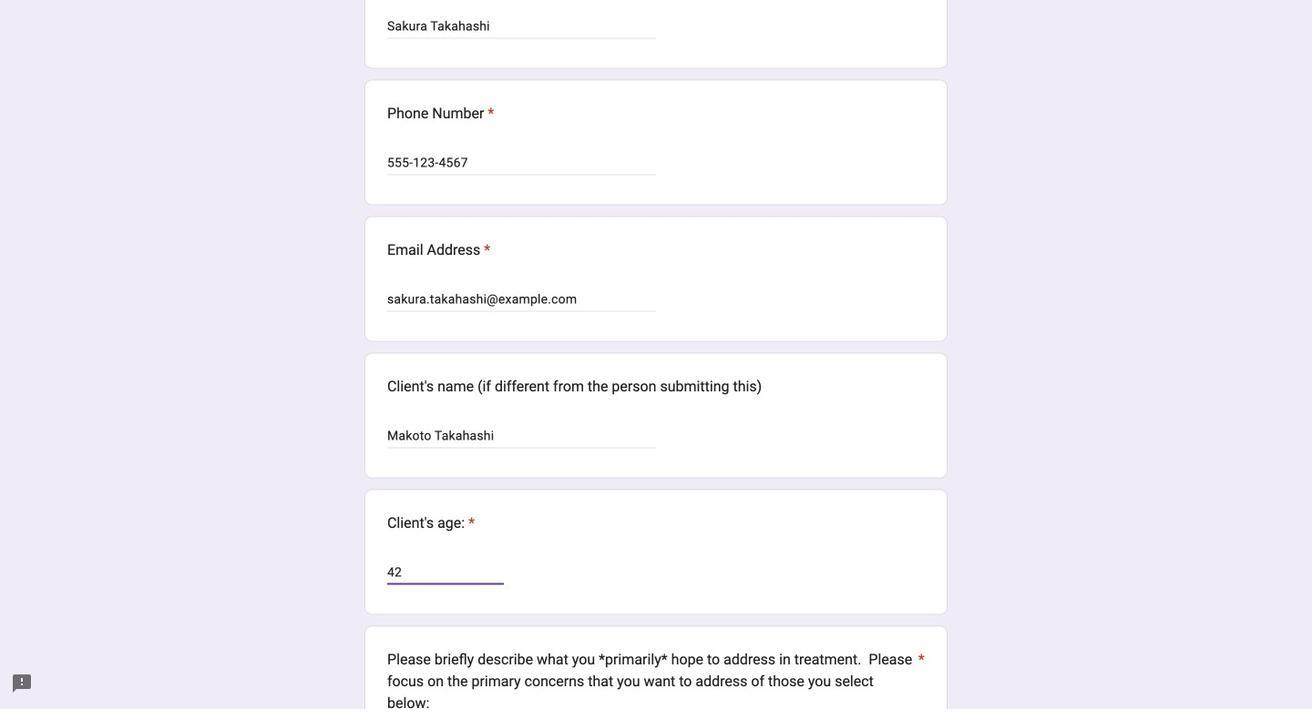 Task type: describe. For each thing, give the bounding box(es) containing it.
1 heading from the top
[[387, 103, 494, 125]]

report a problem to google image
[[11, 673, 33, 695]]

4 heading from the top
[[387, 649, 925, 710]]

2 heading from the top
[[387, 239, 491, 261]]



Task type: locate. For each thing, give the bounding box(es) containing it.
heading
[[387, 103, 494, 125], [387, 239, 491, 261], [387, 513, 475, 535], [387, 649, 925, 710]]

required question element
[[484, 103, 494, 125], [481, 239, 491, 261], [465, 513, 475, 535], [915, 649, 925, 710]]

None text field
[[387, 15, 656, 37], [387, 152, 656, 174], [387, 425, 656, 447], [387, 562, 504, 584], [387, 15, 656, 37], [387, 152, 656, 174], [387, 425, 656, 447], [387, 562, 504, 584]]

None text field
[[387, 289, 656, 310]]

3 heading from the top
[[387, 513, 475, 535]]



Task type: vqa. For each thing, say whether or not it's contained in the screenshot.
required question "element" for 2nd Your answer text field from the bottom of the page
no



